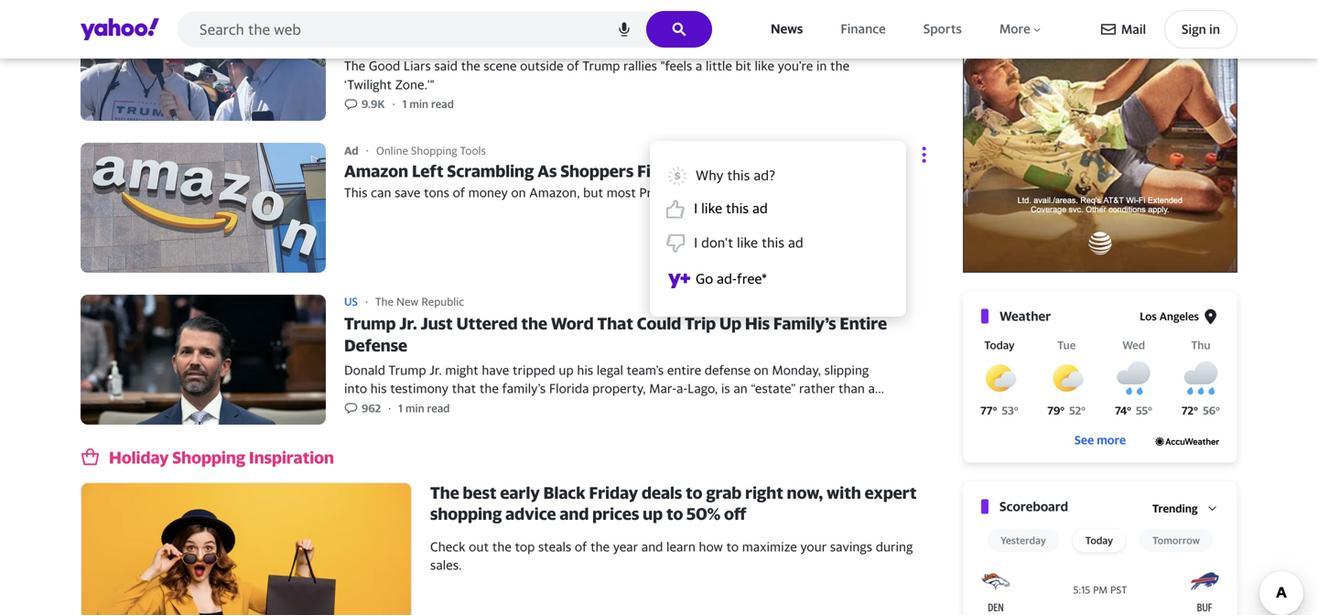 Task type: locate. For each thing, give the bounding box(es) containing it.
i for i don't like this ad
[[694, 234, 698, 251]]

° up see
[[1081, 404, 1086, 417]]

los angeles
[[1140, 310, 1199, 323]]

2 i from the top
[[694, 234, 698, 251]]

1 vertical spatial 1
[[398, 402, 403, 415]]

today
[[985, 339, 1015, 351], [1086, 535, 1113, 547]]

top
[[515, 539, 535, 554]]

about
[[705, 161, 754, 181]]

77
[[981, 404, 993, 417]]

on
[[511, 185, 526, 200]]

holiday
[[109, 448, 169, 467]]

check down the delusional
[[524, 31, 571, 51]]

· for ad · online shopping tools
[[366, 143, 369, 157]]

ad
[[753, 200, 768, 216], [788, 234, 804, 251]]

of right outside at the left top
[[567, 58, 579, 73]]

go ad-free* link
[[652, 263, 903, 298]]

scrambling
[[447, 161, 534, 181]]

in
[[1210, 22, 1220, 37], [817, 58, 827, 73]]

the left new
[[375, 295, 394, 308]]

maximize
[[742, 539, 797, 554]]

1 vertical spatial i
[[694, 234, 698, 251]]

his
[[745, 314, 770, 333]]

mail
[[1121, 22, 1146, 37]]

i
[[694, 200, 698, 216], [694, 234, 698, 251]]

1 horizontal spatial the
[[375, 295, 394, 308]]

0 vertical spatial 1
[[402, 98, 407, 111]]

check inside pranksters confront delusional trump supporters with uncomfortable reality check
[[524, 31, 571, 51]]

1 vertical spatial out
[[469, 539, 489, 554]]

deals
[[642, 483, 682, 502]]

this inside button
[[726, 200, 749, 216]]

0 vertical spatial of
[[567, 58, 579, 73]]

2 vertical spatial of
[[575, 539, 587, 554]]

today down weather
[[985, 339, 1015, 351]]

ad right are
[[753, 200, 768, 216]]

holiday shopping inspiration
[[109, 448, 334, 467]]

today button
[[1073, 529, 1126, 553]]

amazon left scrambling as shoppers find out about secret...
[[344, 161, 821, 181]]

7 ° from the left
[[1194, 404, 1199, 417]]

1 vertical spatial check
[[430, 539, 466, 554]]

1 down zone.'"
[[402, 98, 407, 111]]

little
[[706, 58, 732, 73]]

of right steals
[[575, 539, 587, 554]]

sports
[[923, 21, 962, 36]]

0 vertical spatial this
[[727, 167, 750, 183]]

the inside trump jr. just uttered the word that could trip up his family's entire defense
[[521, 314, 548, 333]]

zone.'"
[[395, 77, 434, 92]]

0 vertical spatial check
[[524, 31, 571, 51]]

1 vertical spatial and
[[642, 539, 663, 554]]

trump up defense at the bottom left
[[344, 314, 396, 333]]

the right the said on the left top of the page
[[461, 58, 480, 73]]

rallies
[[624, 58, 657, 73]]

this down why this ad?
[[726, 200, 749, 216]]

3 ° from the left
[[1060, 404, 1065, 417]]

0 horizontal spatial and
[[560, 504, 589, 524]]

° left 52
[[1060, 404, 1065, 417]]

today up 5:15 pm pst
[[1086, 535, 1113, 547]]

0 vertical spatial i
[[694, 200, 698, 216]]

i don't like this ad
[[694, 234, 804, 251]]

1 horizontal spatial in
[[1210, 22, 1220, 37]]

this down i like this ad button at the top of the page
[[762, 234, 785, 251]]

0 vertical spatial out
[[674, 161, 701, 181]]

in right sign
[[1210, 22, 1220, 37]]

55
[[1136, 404, 1148, 417]]

trump inside trump jr. just uttered the word that could trip up his family's entire defense
[[344, 314, 396, 333]]

2 horizontal spatial the
[[430, 483, 459, 502]]

entire
[[840, 314, 887, 333]]

1 vertical spatial read
[[427, 402, 450, 415]]

0 vertical spatial read
[[431, 98, 454, 111]]

see more link
[[981, 338, 1219, 448]]

and inside check out the top steals of the year and learn how to maximize your savings during sales.
[[642, 539, 663, 554]]

tomorrow
[[1153, 535, 1200, 547]]

None search field
[[178, 11, 712, 53]]

0 horizontal spatial shopping
[[172, 448, 245, 467]]

1 vertical spatial today
[[1086, 535, 1113, 547]]

shopping
[[411, 144, 457, 157], [172, 448, 245, 467]]

out down "shopping"
[[469, 539, 489, 554]]

1
[[402, 98, 407, 111], [398, 402, 403, 415]]

trump
[[591, 10, 643, 29], [583, 58, 620, 73], [344, 314, 396, 333]]

0 vertical spatial the
[[344, 58, 365, 73]]

0 vertical spatial ad
[[753, 200, 768, 216]]

trump up the rallies
[[591, 10, 643, 29]]

1 horizontal spatial today
[[1086, 535, 1113, 547]]

the left word
[[521, 314, 548, 333]]

i down why
[[694, 200, 698, 216]]

steals
[[538, 539, 572, 554]]

shopping right holiday
[[172, 448, 245, 467]]

· for 9.9k · 1 min read
[[392, 98, 395, 111]]

like right don't
[[737, 234, 758, 251]]

more
[[1000, 21, 1031, 36]]

i inside button
[[694, 200, 698, 216]]

with
[[738, 10, 775, 29]]

0 vertical spatial and
[[560, 504, 589, 524]]

like down why
[[701, 200, 723, 216]]

of right tons
[[453, 185, 465, 200]]

ignoring
[[756, 185, 803, 200]]

reality
[[466, 31, 521, 51]]

1 horizontal spatial ad
[[788, 234, 804, 251]]

52
[[1070, 404, 1081, 417]]

1 vertical spatial of
[[453, 185, 465, 200]]

the good liars said the scene outside of trump rallies "feels a little bit like you're in the 'twilight zone.'"
[[344, 58, 850, 92]]

5:15
[[1074, 584, 1091, 596]]

2 vertical spatial to
[[726, 539, 739, 554]]

i inside button
[[694, 234, 698, 251]]

the inside the good liars said the scene outside of trump rallies "feels a little bit like you're in the 'twilight zone.'"
[[344, 58, 365, 73]]

trump jr. just uttered the word that could trip up his family's entire defense link
[[81, 295, 934, 425]]

5:15 pm pst
[[1074, 584, 1127, 596]]

friday
[[589, 483, 638, 502]]

° right 74
[[1148, 404, 1153, 417]]

supporters
[[647, 10, 734, 29]]

· right 962
[[388, 402, 391, 415]]

toolbar
[[1101, 10, 1238, 49]]

check inside check out the top steals of the year and learn how to maximize your savings during sales.
[[430, 539, 466, 554]]

2 vertical spatial this
[[762, 234, 785, 251]]

sales.
[[430, 558, 462, 573]]

holiday shopping inspiration link
[[109, 447, 334, 469]]

79 ° 52 °
[[1048, 404, 1086, 417]]

° right 77
[[1014, 404, 1019, 417]]

1 horizontal spatial check
[[524, 31, 571, 51]]

ad link
[[344, 144, 366, 157]]

0 horizontal spatial today
[[985, 339, 1015, 351]]

with
[[827, 483, 861, 502]]

1 ° from the left
[[993, 404, 998, 417]]

min for 9.9k
[[410, 98, 429, 111]]

why
[[696, 167, 724, 183]]

the up "shopping"
[[430, 483, 459, 502]]

prime
[[639, 185, 673, 200]]

1 vertical spatial trump
[[583, 58, 620, 73]]

0 vertical spatial like
[[755, 58, 775, 73]]

1 vertical spatial like
[[701, 200, 723, 216]]

2 ° from the left
[[1014, 404, 1019, 417]]

9.9k comments element
[[362, 97, 385, 112]]

online shopping tools link
[[376, 144, 486, 157]]

online
[[376, 144, 408, 157]]

74
[[1115, 404, 1127, 417]]

in inside the good liars said the scene outside of trump rallies "feels a little bit like you're in the 'twilight zone.'"
[[817, 58, 827, 73]]

of inside the good liars said the scene outside of trump rallies "feels a little bit like you're in the 'twilight zone.'"
[[567, 58, 579, 73]]

members
[[676, 185, 731, 200]]

go
[[696, 270, 713, 287]]

2 vertical spatial like
[[737, 234, 758, 251]]

ad down i like this ad button at the top of the page
[[788, 234, 804, 251]]

secret...
[[757, 161, 821, 181]]

tab list
[[981, 529, 1219, 553]]

to up 50%
[[686, 483, 703, 502]]

trump left the rallies
[[583, 58, 620, 73]]

and
[[560, 504, 589, 524], [642, 539, 663, 554]]

° right 72
[[1216, 404, 1220, 417]]

the down finance link
[[830, 58, 850, 73]]

1 vertical spatial ad
[[788, 234, 804, 251]]

° left 53 at the right of page
[[993, 404, 998, 417]]

money
[[468, 185, 508, 200]]

the for the best early black friday deals to grab right now, with expert shopping advice and prices up to 50% off
[[430, 483, 459, 502]]

this up are
[[727, 167, 750, 183]]

0 vertical spatial min
[[410, 98, 429, 111]]

0 horizontal spatial out
[[469, 539, 489, 554]]

0 vertical spatial to
[[686, 483, 703, 502]]

view your locations image
[[1203, 309, 1219, 325]]

2 vertical spatial the
[[430, 483, 459, 502]]

1 for 962
[[398, 402, 403, 415]]

min down zone.'"
[[410, 98, 429, 111]]

i for i like this ad
[[694, 200, 698, 216]]

check
[[524, 31, 571, 51], [430, 539, 466, 554]]

1 for 9.9k
[[402, 98, 407, 111]]

and right the year
[[642, 539, 663, 554]]

read down zone.'"
[[431, 98, 454, 111]]

and down black
[[560, 504, 589, 524]]

2 vertical spatial trump
[[344, 314, 396, 333]]

pranksters confront delusional trump supporters with uncomfortable reality check
[[344, 10, 775, 51]]

1 vertical spatial in
[[817, 58, 827, 73]]

the up 'twilight
[[344, 58, 365, 73]]

like inside button
[[701, 200, 723, 216]]

ad inside i like this ad button
[[753, 200, 768, 216]]

trump jr. just uttered the word that could trip up his family's entire defense
[[344, 314, 887, 355]]

to right how
[[726, 539, 739, 554]]

check up sales.
[[430, 539, 466, 554]]

° left 56
[[1194, 404, 1199, 417]]

out inside check out the top steals of the year and learn how to maximize your savings during sales.
[[469, 539, 489, 554]]

1 right 962
[[398, 402, 403, 415]]

0 vertical spatial in
[[1210, 22, 1220, 37]]

0 vertical spatial shopping
[[411, 144, 457, 157]]

1 horizontal spatial and
[[642, 539, 663, 554]]

out up members
[[674, 161, 701, 181]]

best
[[463, 483, 497, 502]]

77 ° 53 °
[[981, 404, 1019, 417]]

1 vertical spatial this
[[726, 200, 749, 216]]

1 horizontal spatial shopping
[[411, 144, 457, 157]]

new
[[396, 295, 419, 308]]

min right 962
[[406, 402, 424, 415]]

read for 962 · 1 min read
[[427, 402, 450, 415]]

i left don't
[[694, 234, 698, 251]]

° left 55
[[1127, 404, 1132, 417]]

now,
[[787, 483, 823, 502]]

1 i from the top
[[694, 200, 698, 216]]

the inside the best early black friday deals to grab right now, with expert shopping advice and prices up to 50% off
[[430, 483, 459, 502]]

shopping up left
[[411, 144, 457, 157]]

this inside button
[[762, 234, 785, 251]]

2 horizontal spatial to
[[726, 539, 739, 554]]

sports link
[[920, 17, 966, 41]]

to right up
[[666, 504, 683, 524]]

pranksters confront delusional trump supporters with uncomfortable reality check link
[[81, 0, 934, 121]]

0 vertical spatial today
[[985, 339, 1015, 351]]

· right 9.9k
[[392, 98, 395, 111]]

· right us
[[365, 295, 368, 308]]

0 horizontal spatial ad
[[753, 200, 768, 216]]

read right 962
[[427, 402, 450, 415]]

· right ad
[[366, 143, 369, 157]]

like right bit
[[755, 58, 775, 73]]

°
[[993, 404, 998, 417], [1014, 404, 1019, 417], [1060, 404, 1065, 417], [1081, 404, 1086, 417], [1127, 404, 1132, 417], [1148, 404, 1153, 417], [1194, 404, 1199, 417], [1216, 404, 1220, 417]]

0 horizontal spatial the
[[344, 58, 365, 73]]

1 vertical spatial min
[[406, 402, 424, 415]]

0 horizontal spatial check
[[430, 539, 466, 554]]

it.
[[806, 185, 818, 200]]

during
[[876, 539, 913, 554]]

in right you're
[[817, 58, 827, 73]]

defense
[[344, 335, 407, 355]]

53
[[1002, 404, 1014, 417]]

of inside check out the top steals of the year and learn how to maximize your savings during sales.
[[575, 539, 587, 554]]

72 ° 56 °
[[1182, 404, 1220, 417]]

0 horizontal spatial in
[[817, 58, 827, 73]]

1 vertical spatial to
[[666, 504, 683, 524]]

year
[[613, 539, 638, 554]]

go ad-free*
[[696, 270, 767, 287]]

0 vertical spatial trump
[[591, 10, 643, 29]]

0 horizontal spatial to
[[666, 504, 683, 524]]

find
[[637, 161, 671, 181]]

the best early black friday deals to grab right now, with expert shopping advice and prices up to 50% off
[[430, 483, 917, 524]]



Task type: describe. For each thing, give the bounding box(es) containing it.
news link
[[767, 17, 807, 41]]

inspiration
[[249, 448, 334, 467]]

said
[[434, 58, 458, 73]]

outside
[[520, 58, 564, 73]]

amazon left scrambling as shoppers find out about secret... link
[[344, 160, 888, 202]]

min for 962
[[406, 402, 424, 415]]

79
[[1048, 404, 1060, 417]]

off
[[724, 504, 747, 524]]

delusional
[[507, 10, 588, 29]]

today inside button
[[1086, 535, 1113, 547]]

savings
[[830, 539, 873, 554]]

962 · 1 min read
[[362, 402, 450, 415]]

angeles
[[1160, 310, 1199, 323]]

finance
[[841, 21, 886, 36]]

like inside the good liars said the scene outside of trump rallies "feels a little bit like you're in the 'twilight zone.'"
[[755, 58, 775, 73]]

finance link
[[837, 17, 890, 41]]

buf
[[1197, 601, 1213, 614]]

ad · online shopping tools
[[344, 143, 486, 157]]

tab list containing yesterday
[[981, 529, 1219, 553]]

los
[[1140, 310, 1157, 323]]

· for 962 · 1 min read
[[388, 402, 391, 415]]

word
[[551, 314, 594, 333]]

trip
[[685, 314, 716, 333]]

check out the top steals of the year and learn how to maximize your savings during sales.
[[430, 539, 913, 573]]

left
[[412, 161, 444, 181]]

thu
[[1192, 339, 1211, 351]]

trump inside pranksters confront delusional trump supporters with uncomfortable reality check
[[591, 10, 643, 29]]

tue
[[1058, 339, 1076, 351]]

4 ° from the left
[[1081, 404, 1086, 417]]

up
[[720, 314, 742, 333]]

the left the year
[[590, 539, 610, 554]]

are
[[734, 185, 753, 200]]

"feels
[[661, 58, 692, 73]]

search image
[[672, 22, 687, 37]]

weather
[[1000, 309, 1051, 324]]

1 horizontal spatial out
[[674, 161, 701, 181]]

advertisement region
[[963, 0, 1238, 273]]

black
[[544, 483, 586, 502]]

962 comments element
[[362, 401, 381, 416]]

see
[[1075, 433, 1094, 447]]

this can save tons of money on amazon, but most prime members are ignoring it.
[[344, 185, 818, 200]]

pm
[[1093, 584, 1108, 596]]

read for 9.9k · 1 min read
[[431, 98, 454, 111]]

9.9k
[[362, 98, 385, 111]]

expert
[[865, 483, 917, 502]]

'twilight
[[344, 77, 392, 92]]

but
[[583, 185, 603, 200]]

tomorrow button
[[1140, 529, 1213, 553]]

bit
[[736, 58, 752, 73]]

i like this ad button
[[659, 192, 883, 226]]

like inside button
[[737, 234, 758, 251]]

scene
[[484, 58, 517, 73]]

uncomfortable
[[344, 31, 463, 51]]

den
[[988, 601, 1004, 614]]

9.9k · 1 min read
[[362, 98, 454, 111]]

view ad options image
[[912, 145, 937, 163]]

shoppers
[[561, 161, 634, 181]]

shopping inside ad · online shopping tools
[[411, 144, 457, 157]]

amazon,
[[529, 185, 580, 200]]

as
[[538, 161, 557, 181]]

see more
[[1075, 433, 1126, 447]]

jr.
[[399, 314, 417, 333]]

tools
[[460, 144, 486, 157]]

yesterday button
[[988, 529, 1059, 553]]

6 ° from the left
[[1148, 404, 1153, 417]]

toolbar containing mail
[[1101, 10, 1238, 49]]

1 horizontal spatial to
[[686, 483, 703, 502]]

ad inside i don't like this ad button
[[788, 234, 804, 251]]

56
[[1203, 404, 1216, 417]]

8 ° from the left
[[1216, 404, 1220, 417]]

the for the good liars said the scene outside of trump rallies "feels a little bit like you're in the 'twilight zone.'"
[[344, 58, 365, 73]]

in inside toolbar
[[1210, 22, 1220, 37]]

to inside check out the top steals of the year and learn how to maximize your savings during sales.
[[726, 539, 739, 554]]

72
[[1182, 404, 1194, 417]]

74 ° 55 °
[[1115, 404, 1153, 417]]

i don't like this ad button
[[667, 226, 890, 259]]

1 vertical spatial the
[[375, 295, 394, 308]]

962
[[362, 402, 381, 415]]

Search query text field
[[178, 11, 712, 48]]

mail link
[[1101, 13, 1146, 46]]

the left top
[[492, 539, 512, 554]]

accuweather image
[[1155, 437, 1219, 446]]

confront
[[432, 10, 503, 29]]

prices
[[593, 504, 639, 524]]

liars
[[404, 58, 431, 73]]

5 ° from the left
[[1127, 404, 1132, 417]]

wed
[[1123, 339, 1145, 351]]

pst
[[1111, 584, 1127, 596]]

sign in link
[[1165, 10, 1238, 49]]

us
[[344, 295, 358, 308]]

more button
[[996, 17, 1046, 41]]

shopping
[[430, 504, 502, 524]]

a
[[696, 58, 703, 73]]

how
[[699, 539, 723, 554]]

and inside the best early black friday deals to grab right now, with expert shopping advice and prices up to 50% off
[[560, 504, 589, 524]]

free*
[[737, 270, 767, 287]]

· for us · the new republic
[[365, 295, 368, 308]]

early
[[500, 483, 540, 502]]

ad
[[344, 144, 359, 157]]

amazon
[[344, 161, 408, 181]]

uttered
[[456, 314, 518, 333]]

1 vertical spatial shopping
[[172, 448, 245, 467]]

sign in
[[1182, 22, 1220, 37]]

family's
[[774, 314, 836, 333]]

can
[[371, 185, 391, 200]]

up
[[643, 504, 663, 524]]

trump inside the good liars said the scene outside of trump rallies "feels a little bit like you're in the 'twilight zone.'"
[[583, 58, 620, 73]]



Task type: vqa. For each thing, say whether or not it's contained in the screenshot.
Got
no



